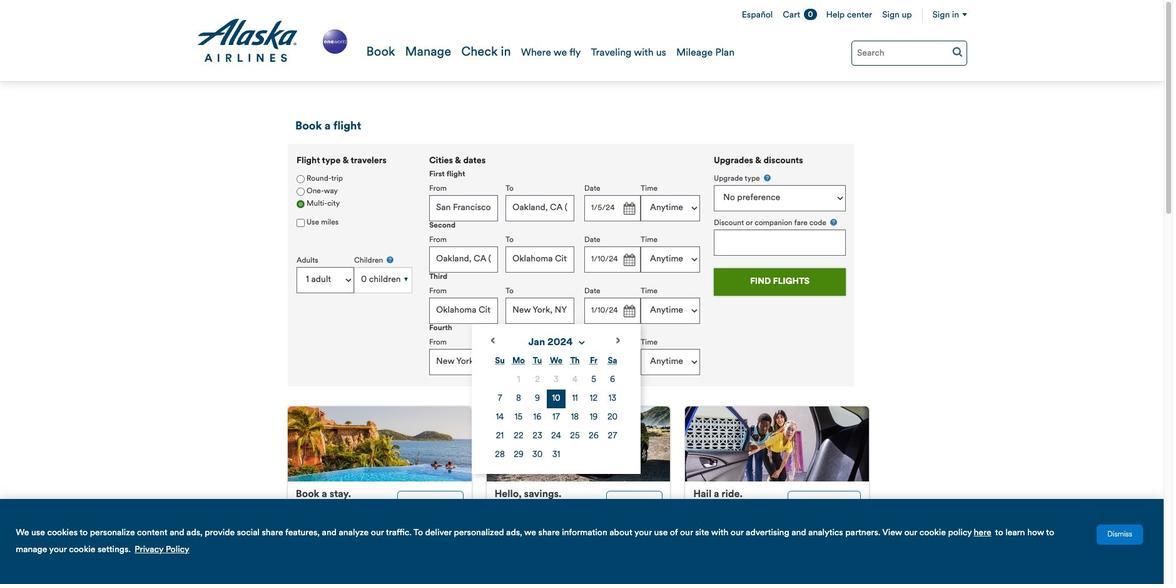 Task type: locate. For each thing, give the bounding box(es) containing it.
option group
[[297, 173, 413, 211]]

1 open datepicker image from the top
[[620, 303, 638, 320]]

group
[[288, 144, 421, 310], [429, 156, 700, 474], [714, 173, 846, 256]]

0 vertical spatial   radio
[[297, 175, 305, 183]]

0 vertical spatial open datepicker image
[[620, 200, 638, 218]]

1 vertical spatial   radio
[[297, 200, 305, 208]]

4 row from the top
[[491, 427, 622, 446]]

2 open datepicker image from the top
[[620, 252, 638, 269]]

oneworld logo image
[[321, 27, 350, 56]]

1 vertical spatial open datepicker image
[[620, 354, 638, 372]]

  radio down   radio
[[297, 200, 305, 208]]

None submit
[[714, 268, 846, 296]]

cell
[[510, 371, 528, 390], [528, 371, 547, 390], [547, 371, 566, 390], [566, 371, 585, 390], [585, 371, 603, 390], [603, 371, 622, 390], [491, 390, 510, 409], [510, 390, 528, 409], [528, 390, 547, 409], [547, 390, 566, 409], [566, 390, 585, 409], [585, 390, 603, 409], [603, 390, 622, 409], [491, 409, 510, 427], [510, 409, 528, 427], [528, 409, 547, 427], [547, 409, 566, 427], [566, 409, 585, 427], [585, 409, 603, 427], [603, 409, 622, 427], [491, 427, 510, 446], [510, 427, 528, 446], [528, 427, 547, 446], [547, 427, 566, 446], [566, 427, 585, 446], [585, 427, 603, 446], [603, 427, 622, 446], [491, 446, 510, 465], [510, 446, 528, 465], [528, 446, 547, 465], [547, 446, 566, 465]]

cookieconsent dialog
[[0, 499, 1164, 585]]

Search text field
[[852, 41, 968, 66]]

alaska airlines logo image
[[197, 19, 299, 63]]

5 row from the top
[[491, 446, 622, 465]]

None text field
[[506, 195, 575, 222], [714, 229, 846, 256], [506, 247, 575, 273], [585, 298, 641, 324], [506, 349, 575, 376], [585, 349, 641, 376], [506, 195, 575, 222], [714, 229, 846, 256], [506, 247, 575, 273], [585, 298, 641, 324], [506, 349, 575, 376], [585, 349, 641, 376]]

None text field
[[429, 195, 498, 222], [585, 195, 641, 222], [429, 247, 498, 273], [585, 247, 641, 273], [429, 298, 498, 324], [506, 298, 575, 324], [429, 349, 498, 376], [429, 195, 498, 222], [585, 195, 641, 222], [429, 247, 498, 273], [585, 247, 641, 273], [429, 298, 498, 324], [506, 298, 575, 324], [429, 349, 498, 376]]

1 vertical spatial open datepicker image
[[620, 252, 638, 269]]

some kids opening a door image
[[686, 407, 870, 482]]

search button image
[[953, 46, 963, 57]]

2 horizontal spatial group
[[714, 173, 846, 256]]

photo of an suv driving towards a mountain image
[[487, 407, 671, 482]]

open datepicker image
[[620, 303, 638, 320], [620, 354, 638, 372]]

1 row from the top
[[491, 371, 622, 390]]

grid
[[491, 352, 622, 465]]

  checkbox
[[297, 219, 305, 227]]

0 vertical spatial open datepicker image
[[620, 303, 638, 320]]

0 horizontal spatial group
[[288, 144, 421, 310]]

1 open datepicker image from the top
[[620, 200, 638, 218]]

open datepicker image
[[620, 200, 638, 218], [620, 252, 638, 269]]

  radio
[[297, 175, 305, 183], [297, 200, 305, 208]]

  radio up   radio
[[297, 175, 305, 183]]

row
[[491, 371, 622, 390], [491, 390, 622, 409], [491, 409, 622, 427], [491, 427, 622, 446], [491, 446, 622, 465]]



Task type: vqa. For each thing, say whether or not it's contained in the screenshot.
option
no



Task type: describe. For each thing, give the bounding box(es) containing it.
1 horizontal spatial group
[[429, 156, 700, 474]]

2 row from the top
[[491, 390, 622, 409]]

2   radio from the top
[[297, 200, 305, 208]]

rent now image
[[652, 497, 656, 508]]

book a stay image
[[453, 497, 458, 508]]

1   radio from the top
[[297, 175, 305, 183]]

header nav bar navigation
[[0, 0, 1164, 82]]

book rides image
[[851, 497, 855, 508]]

photo of a hotel with a swimming pool and palm trees image
[[288, 407, 472, 482]]

3 row from the top
[[491, 409, 622, 427]]

2 open datepicker image from the top
[[620, 354, 638, 372]]

  radio
[[297, 188, 305, 196]]



